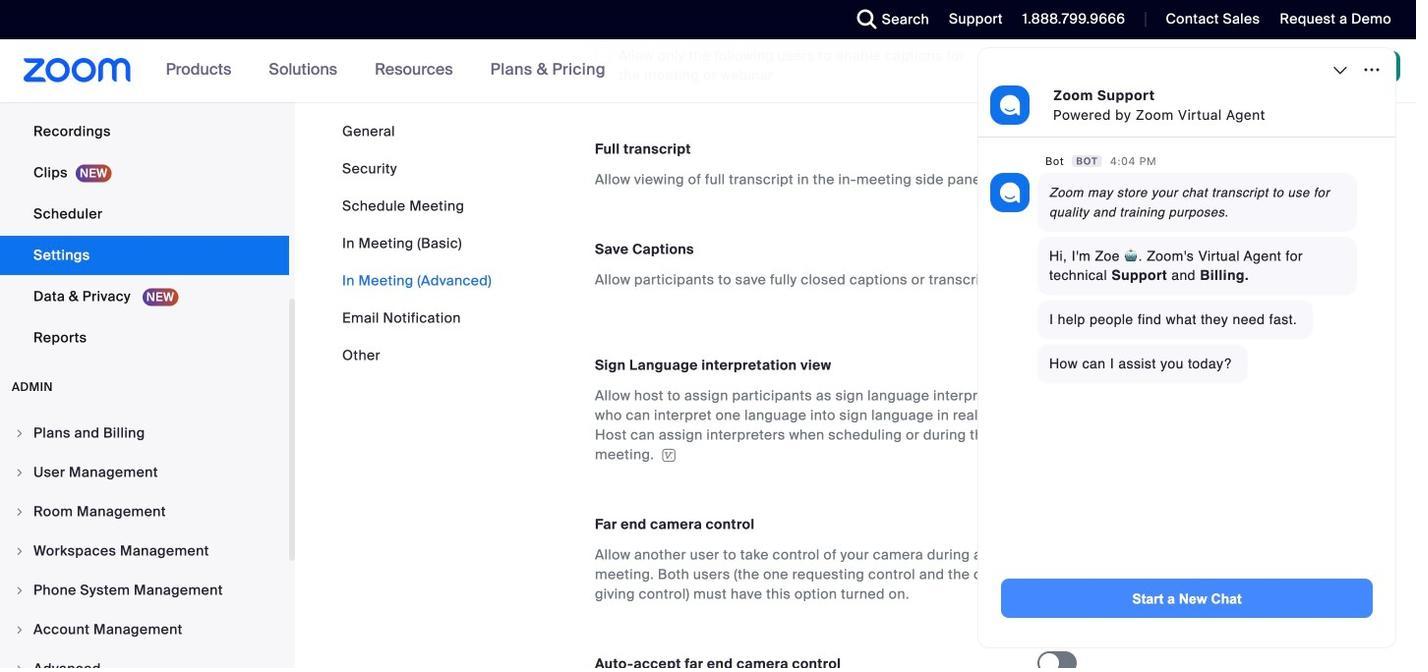 Task type: locate. For each thing, give the bounding box(es) containing it.
7 menu item from the top
[[0, 651, 289, 669]]

1 vertical spatial right image
[[14, 585, 26, 597]]

banner
[[0, 39, 1416, 104]]

4 right image from the top
[[14, 664, 26, 669]]

0 vertical spatial application
[[985, 45, 1008, 85]]

1 right image from the top
[[14, 467, 26, 479]]

side navigation navigation
[[0, 0, 295, 669]]

zoom logo image
[[24, 58, 131, 83]]

menu item
[[0, 415, 289, 452], [0, 454, 289, 492], [0, 494, 289, 531], [0, 533, 289, 570], [0, 572, 289, 610], [0, 612, 289, 649], [0, 651, 289, 669]]

3 right image from the top
[[14, 546, 26, 558]]

product information navigation
[[151, 39, 621, 102]]

2 right image from the top
[[14, 507, 26, 518]]

1 vertical spatial application
[[595, 386, 1020, 465]]

meetings navigation
[[1005, 39, 1416, 104]]

right image for fifth menu item from the bottom of the the admin menu menu
[[14, 507, 26, 518]]

right image for 4th menu item from the top
[[14, 546, 26, 558]]

application
[[985, 45, 1008, 85], [595, 386, 1020, 465]]

right image
[[14, 428, 26, 440], [14, 507, 26, 518], [14, 546, 26, 558], [14, 664, 26, 669]]

4 menu item from the top
[[0, 533, 289, 570]]

right image for 7th menu item from the top
[[14, 664, 26, 669]]

add caption languages image
[[965, 17, 996, 35]]

3 menu item from the top
[[0, 494, 289, 531]]

0 vertical spatial right image
[[14, 467, 26, 479]]

1 right image from the top
[[14, 428, 26, 440]]

menu bar
[[342, 122, 492, 366]]

support version for sign language interpretation view image
[[659, 449, 679, 463]]

2 vertical spatial right image
[[14, 625, 26, 636]]

right image
[[14, 467, 26, 479], [14, 585, 26, 597], [14, 625, 26, 636]]

right image for first menu item from the top of the the admin menu menu
[[14, 428, 26, 440]]

2 menu item from the top
[[0, 454, 289, 492]]



Task type: vqa. For each thing, say whether or not it's contained in the screenshot.
second right image
yes



Task type: describe. For each thing, give the bounding box(es) containing it.
admin menu menu
[[0, 415, 289, 669]]

5 menu item from the top
[[0, 572, 289, 610]]

3 right image from the top
[[14, 625, 26, 636]]

1 menu item from the top
[[0, 415, 289, 452]]

6 menu item from the top
[[0, 612, 289, 649]]

personal menu menu
[[0, 0, 289, 360]]

2 right image from the top
[[14, 585, 26, 597]]



